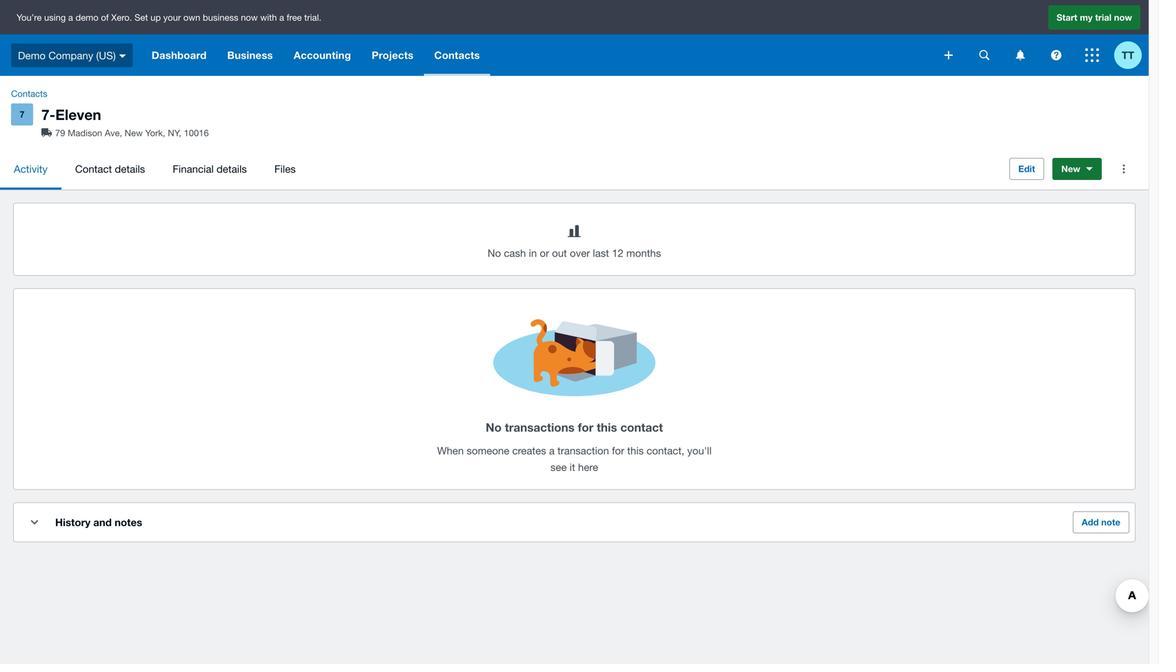Task type: vqa. For each thing, say whether or not it's contained in the screenshot.
Close at the top right of page
no



Task type: locate. For each thing, give the bounding box(es) containing it.
0 horizontal spatial a
[[68, 12, 73, 23]]

0 horizontal spatial this
[[597, 421, 618, 435]]

new inside popup button
[[1062, 164, 1081, 174]]

(us)
[[96, 49, 116, 61]]

no left cash
[[488, 247, 501, 259]]

0 vertical spatial for
[[578, 421, 594, 435]]

add
[[1082, 518, 1099, 528]]

no
[[488, 247, 501, 259], [486, 421, 502, 435]]

0 horizontal spatial contacts
[[11, 88, 47, 99]]

0 horizontal spatial svg image
[[119, 54, 126, 58]]

1 horizontal spatial details
[[217, 163, 247, 175]]

1 horizontal spatial contacts
[[435, 49, 480, 61]]

trial
[[1096, 12, 1112, 23]]

activity
[[14, 163, 48, 175]]

1 details from the left
[[115, 163, 145, 175]]

now
[[241, 12, 258, 23], [1115, 12, 1133, 23]]

business
[[203, 12, 238, 23]]

a left the 'free' on the top of page
[[280, 12, 284, 23]]

svg image
[[1086, 48, 1100, 62], [980, 50, 990, 60], [945, 51, 953, 59]]

contacts right projects
[[435, 49, 480, 61]]

contacts up 7
[[11, 88, 47, 99]]

over
[[570, 247, 590, 259]]

for inside heading
[[578, 421, 594, 435]]

contacts
[[435, 49, 480, 61], [11, 88, 47, 99]]

banner containing dashboard
[[0, 0, 1149, 76]]

ave,
[[105, 128, 122, 138]]

months
[[627, 247, 661, 259]]

it
[[570, 462, 576, 474]]

banner
[[0, 0, 1149, 76]]

start my trial now
[[1057, 12, 1133, 23]]

new right "edit" at top right
[[1062, 164, 1081, 174]]

0 horizontal spatial details
[[115, 163, 145, 175]]

7-eleven
[[41, 106, 101, 123]]

1 horizontal spatial svg image
[[1017, 50, 1025, 60]]

1 vertical spatial this
[[628, 445, 644, 457]]

of
[[101, 12, 109, 23]]

menu containing activity
[[0, 149, 999, 190]]

last
[[593, 247, 609, 259]]

contacts inside dropdown button
[[435, 49, 480, 61]]

1 horizontal spatial for
[[612, 445, 625, 457]]

this inside when someone creates a transaction for this contact, you'll see it here
[[628, 445, 644, 457]]

accounting button
[[283, 35, 362, 76]]

projects button
[[362, 35, 424, 76]]

svg image inside demo company (us) popup button
[[119, 54, 126, 58]]

no up someone
[[486, 421, 502, 435]]

now left "with"
[[241, 12, 258, 23]]

edit
[[1019, 164, 1036, 174]]

0 vertical spatial no
[[488, 247, 501, 259]]

no transactions for this contact
[[486, 421, 663, 435]]

0 horizontal spatial for
[[578, 421, 594, 435]]

you'll
[[688, 445, 712, 457]]

tt
[[1122, 49, 1135, 61]]

this inside heading
[[597, 421, 618, 435]]

with
[[260, 12, 277, 23]]

1 vertical spatial no
[[486, 421, 502, 435]]

now right trial on the right of the page
[[1115, 12, 1133, 23]]

creates
[[513, 445, 547, 457]]

contacts link
[[6, 87, 53, 101]]

actions menu image
[[1111, 155, 1138, 183]]

details down 79 madison ave, new york, ny, 10016 at the left top of the page
[[115, 163, 145, 175]]

no inside no transactions for this contact heading
[[486, 421, 502, 435]]

details
[[115, 163, 145, 175], [217, 163, 247, 175]]

you're using a demo of xero. set up your own business now with a free trial.
[[17, 12, 322, 23]]

for up transaction
[[578, 421, 594, 435]]

0 horizontal spatial new
[[125, 128, 143, 138]]

out
[[552, 247, 567, 259]]

york,
[[145, 128, 165, 138]]

a up see
[[549, 445, 555, 457]]

contact details button
[[61, 149, 159, 190]]

7-
[[41, 106, 55, 123]]

this down contact
[[628, 445, 644, 457]]

in
[[529, 247, 537, 259]]

2 horizontal spatial svg image
[[1086, 48, 1100, 62]]

this
[[597, 421, 618, 435], [628, 445, 644, 457]]

files
[[275, 163, 296, 175]]

this up transaction
[[597, 421, 618, 435]]

1 now from the left
[[241, 12, 258, 23]]

contacts for contacts link
[[11, 88, 47, 99]]

79 madison ave, new york, ny, 10016
[[55, 128, 209, 138]]

0 vertical spatial this
[[597, 421, 618, 435]]

for down contact
[[612, 445, 625, 457]]

2 horizontal spatial a
[[549, 445, 555, 457]]

someone
[[467, 445, 510, 457]]

0 horizontal spatial now
[[241, 12, 258, 23]]

new
[[125, 128, 143, 138], [1062, 164, 1081, 174]]

a
[[68, 12, 73, 23], [280, 12, 284, 23], [549, 445, 555, 457]]

menu
[[0, 149, 999, 190]]

1 vertical spatial new
[[1062, 164, 1081, 174]]

10016
[[184, 128, 209, 138]]

details for financial details
[[217, 163, 247, 175]]

financial
[[173, 163, 214, 175]]

new right ave,
[[125, 128, 143, 138]]

1 horizontal spatial new
[[1062, 164, 1081, 174]]

or
[[540, 247, 549, 259]]

details right the financial
[[217, 163, 247, 175]]

2 details from the left
[[217, 163, 247, 175]]

1 vertical spatial for
[[612, 445, 625, 457]]

demo
[[76, 12, 99, 23]]

notes
[[115, 517, 142, 529]]

transactions
[[505, 421, 575, 435]]

for
[[578, 421, 594, 435], [612, 445, 625, 457]]

details for contact details
[[115, 163, 145, 175]]

add note button
[[1073, 512, 1130, 534]]

note
[[1102, 518, 1121, 528]]

using
[[44, 12, 66, 23]]

0 vertical spatial contacts
[[435, 49, 480, 61]]

cash
[[504, 247, 526, 259]]

a right using
[[68, 12, 73, 23]]

1 horizontal spatial this
[[628, 445, 644, 457]]

svg image
[[1017, 50, 1025, 60], [1052, 50, 1062, 60], [119, 54, 126, 58]]

1 vertical spatial contacts
[[11, 88, 47, 99]]

1 horizontal spatial now
[[1115, 12, 1133, 23]]



Task type: describe. For each thing, give the bounding box(es) containing it.
a inside when someone creates a transaction for this contact, you'll see it here
[[549, 445, 555, 457]]

contact,
[[647, 445, 685, 457]]

madison
[[68, 128, 102, 138]]

demo company (us) button
[[0, 35, 141, 76]]

1 horizontal spatial svg image
[[980, 50, 990, 60]]

start
[[1057, 12, 1078, 23]]

shipping address image
[[41, 129, 52, 137]]

no for no cash in or out over last 12 months
[[488, 247, 501, 259]]

transaction
[[558, 445, 609, 457]]

contacts button
[[424, 35, 491, 76]]

my
[[1081, 12, 1093, 23]]

2 now from the left
[[1115, 12, 1133, 23]]

history
[[55, 517, 91, 529]]

financial details
[[173, 163, 247, 175]]

activity button
[[0, 149, 61, 190]]

own
[[183, 12, 200, 23]]

and
[[93, 517, 112, 529]]

dashboard link
[[141, 35, 217, 76]]

for inside when someone creates a transaction for this contact, you'll see it here
[[612, 445, 625, 457]]

demo company (us)
[[18, 49, 116, 61]]

here
[[578, 462, 599, 474]]

contact
[[75, 163, 112, 175]]

history and notes
[[55, 517, 142, 529]]

eleven
[[55, 106, 101, 123]]

when
[[437, 445, 464, 457]]

projects
[[372, 49, 414, 61]]

company
[[48, 49, 93, 61]]

contacts for "contacts" dropdown button
[[435, 49, 480, 61]]

see
[[551, 462, 567, 474]]

1 horizontal spatial a
[[280, 12, 284, 23]]

7
[[20, 109, 25, 120]]

contact details
[[75, 163, 145, 175]]

ny,
[[168, 128, 181, 138]]

no for no transactions for this contact
[[486, 421, 502, 435]]

edit button
[[1010, 158, 1045, 180]]

free
[[287, 12, 302, 23]]

demo
[[18, 49, 46, 61]]

dashboard
[[152, 49, 207, 61]]

add note
[[1082, 518, 1121, 528]]

business
[[227, 49, 273, 61]]

0 vertical spatial new
[[125, 128, 143, 138]]

set
[[135, 12, 148, 23]]

xero.
[[111, 12, 132, 23]]

toggle image
[[31, 521, 38, 525]]

no transactions for this contact heading
[[437, 418, 713, 437]]

0 horizontal spatial svg image
[[945, 51, 953, 59]]

79
[[55, 128, 65, 138]]

business button
[[217, 35, 283, 76]]

trial.
[[304, 12, 322, 23]]

files button
[[261, 149, 310, 190]]

2 horizontal spatial svg image
[[1052, 50, 1062, 60]]

your
[[163, 12, 181, 23]]

new button
[[1053, 158, 1102, 180]]

up
[[151, 12, 161, 23]]

no cash in or out over last 12 months
[[488, 247, 661, 259]]

when someone creates a transaction for this contact, you'll see it here
[[437, 445, 712, 474]]

you're
[[17, 12, 42, 23]]

toggle button
[[21, 509, 48, 537]]

contact
[[621, 421, 663, 435]]

accounting
[[294, 49, 351, 61]]

tt button
[[1115, 35, 1149, 76]]

financial details button
[[159, 149, 261, 190]]

12
[[612, 247, 624, 259]]



